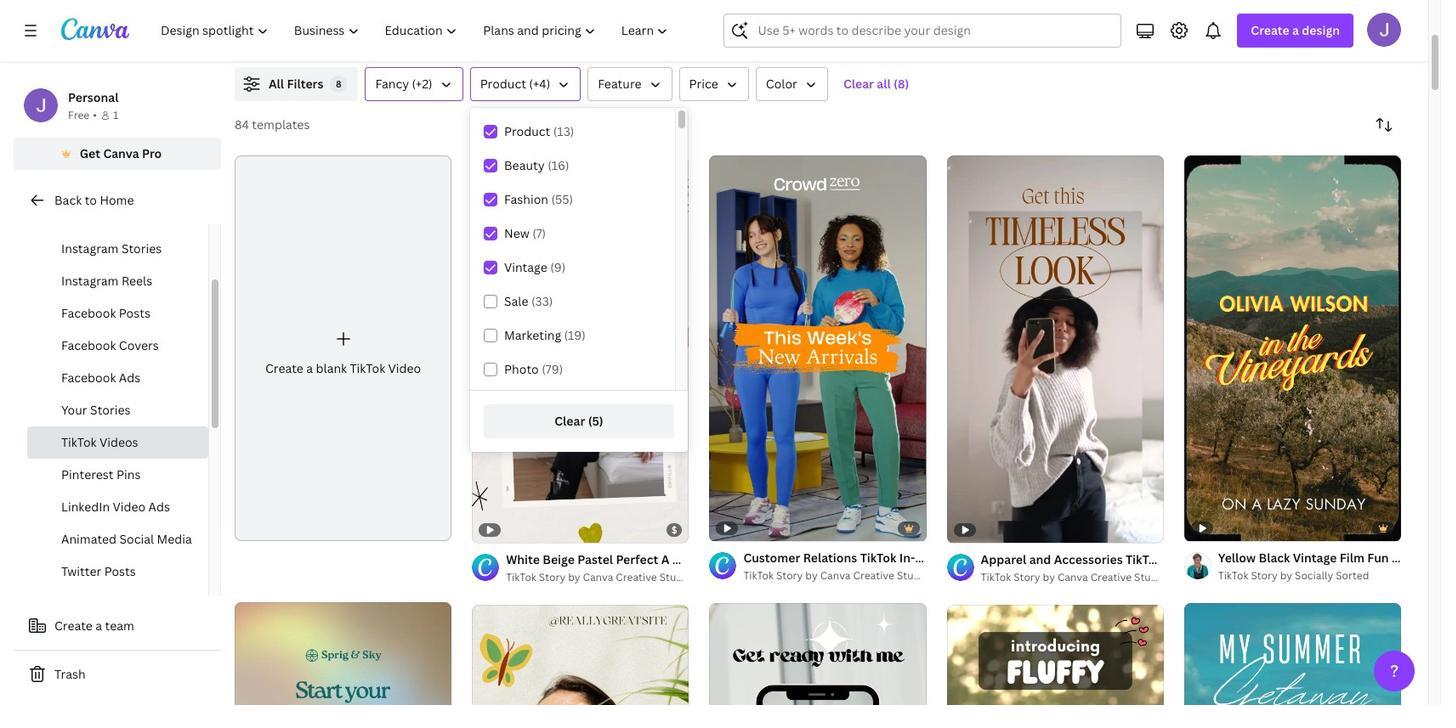 Task type: vqa. For each thing, say whether or not it's contained in the screenshot.


Task type: describe. For each thing, give the bounding box(es) containing it.
studio for middle tiktok story by canva creative studio link
[[897, 569, 929, 583]]

feature
[[598, 76, 642, 92]]

top level navigation element
[[150, 14, 683, 48]]

canva inside 'button'
[[103, 145, 139, 162]]

beige
[[543, 552, 575, 568]]

your
[[61, 402, 87, 418]]

instagram reels link
[[27, 265, 208, 298]]

posts for facebook posts
[[119, 305, 150, 321]]

create a design
[[1251, 22, 1340, 38]]

linkedin
[[61, 499, 110, 515]]

jacob simon image
[[1367, 13, 1401, 47]]

create a blank tiktok video
[[265, 360, 421, 377]]

fancy (+2)
[[375, 76, 433, 92]]

facebook covers
[[61, 338, 159, 354]]

posts for twitter posts
[[104, 564, 136, 580]]

marketing (19)
[[504, 327, 586, 344]]

a
[[661, 552, 669, 568]]

all
[[877, 76, 891, 92]]

2 horizontal spatial creative
[[1091, 570, 1132, 585]]

design
[[1302, 22, 1340, 38]]

1 vertical spatial video
[[113, 499, 146, 515]]

posts for instagram posts
[[121, 208, 153, 224]]

free
[[68, 108, 89, 122]]

story for tiktok story by socially sorted link
[[1251, 569, 1278, 583]]

instagram stories
[[61, 241, 162, 257]]

price button
[[679, 67, 749, 101]]

instagram posts link
[[27, 201, 208, 233]]

by for rightmost tiktok story by canva creative studio link
[[1043, 570, 1055, 585]]

1 horizontal spatial video
[[388, 360, 421, 377]]

create a blank tiktok video link
[[235, 156, 452, 541]]

instagram for instagram posts
[[61, 208, 119, 224]]

fashion (55)
[[504, 191, 573, 207]]

clear for clear all (8)
[[843, 76, 874, 92]]

animated social media link
[[27, 524, 208, 556]]

sorted
[[1336, 569, 1369, 583]]

ads inside linkedin video ads link
[[148, 499, 170, 515]]

create a blank tiktok video element
[[235, 156, 452, 541]]

1 horizontal spatial tiktok story by canva creative studio
[[981, 570, 1167, 585]]

(19)
[[564, 327, 586, 344]]

facebook ads link
[[27, 362, 208, 395]]

all filters
[[269, 76, 324, 92]]

socially
[[1295, 569, 1334, 583]]

photo (79)
[[504, 361, 563, 378]]

story inside white beige pastel perfect a day in the life tiktok video tiktok story by canva creative studio
[[539, 570, 566, 585]]

product (+4)
[[480, 76, 550, 92]]

white
[[506, 552, 540, 568]]

(13)
[[553, 123, 574, 139]]

blank
[[316, 360, 347, 377]]

beauty (16)
[[504, 157, 569, 173]]

instagram for instagram reels
[[61, 273, 119, 289]]

trash
[[54, 667, 86, 683]]

8 filter options selected element
[[330, 76, 347, 93]]

media
[[157, 531, 192, 548]]

marketing
[[504, 327, 561, 344]]

create a team
[[54, 618, 134, 634]]

back
[[54, 192, 82, 208]]

photo
[[504, 361, 539, 378]]

stories for your stories
[[90, 402, 131, 418]]

(+4)
[[529, 76, 550, 92]]

tiktok video templates image
[[1039, 0, 1401, 47]]

8
[[336, 77, 342, 90]]

product for product (13)
[[504, 123, 550, 139]]

product (+4) button
[[470, 67, 581, 101]]

get
[[80, 145, 100, 162]]

$
[[671, 524, 677, 536]]

instagram stories link
[[27, 233, 208, 265]]

sale (33)
[[504, 293, 553, 310]]

facebook posts
[[61, 305, 150, 321]]

sale
[[504, 293, 529, 310]]

free •
[[68, 108, 97, 122]]

studio inside white beige pastel perfect a day in the life tiktok video tiktok story by canva creative studio
[[660, 570, 692, 585]]

story for rightmost tiktok story by canva creative studio link
[[1014, 570, 1041, 585]]

facebook ads
[[61, 370, 140, 386]]

videos
[[100, 435, 138, 451]]

linkedin video ads
[[61, 499, 170, 515]]

tiktok story by socially sorted link
[[1218, 568, 1401, 585]]

84 templates
[[235, 116, 310, 133]]

product for product (+4)
[[480, 76, 526, 92]]

white beige pastel perfect a day in the life tiktok video link
[[506, 551, 831, 569]]

perfect
[[616, 552, 658, 568]]

create for create a design
[[1251, 22, 1290, 38]]

to
[[85, 192, 97, 208]]

all
[[269, 76, 284, 92]]

by for tiktok story by socially sorted link
[[1280, 569, 1293, 583]]

clear all (8) button
[[835, 67, 918, 101]]

personal
[[68, 89, 119, 105]]

feature button
[[588, 67, 672, 101]]

a for design
[[1293, 22, 1299, 38]]

product (13)
[[504, 123, 574, 139]]

story for middle tiktok story by canva creative studio link
[[776, 569, 803, 583]]

a for team
[[95, 618, 102, 634]]

(16)
[[548, 157, 569, 173]]

creative inside white beige pastel perfect a day in the life tiktok video tiktok story by canva creative studio
[[616, 570, 657, 585]]

animated
[[61, 531, 117, 548]]

get canva pro
[[80, 145, 162, 162]]

linkedin video ads link
[[27, 492, 208, 524]]

tiktok videos
[[61, 435, 138, 451]]



Task type: locate. For each thing, give the bounding box(es) containing it.
posts down animated social media link
[[104, 564, 136, 580]]

reels
[[121, 273, 152, 289]]

clear left (5)
[[555, 413, 585, 429]]

team
[[105, 618, 134, 634]]

(+2)
[[412, 76, 433, 92]]

Search search field
[[758, 14, 1111, 47]]

white beige pastel perfect a day in the life tiktok video tiktok story by canva creative studio
[[506, 552, 831, 585]]

a inside create a blank tiktok video element
[[306, 360, 313, 377]]

facebook for facebook covers
[[61, 338, 116, 354]]

create inside create a design "dropdown button"
[[1251, 22, 1290, 38]]

2 vertical spatial video
[[797, 552, 831, 568]]

None search field
[[724, 14, 1122, 48]]

create for create a team
[[54, 618, 93, 634]]

create left blank
[[265, 360, 303, 377]]

clear (5)
[[555, 413, 604, 429]]

facebook for facebook posts
[[61, 305, 116, 321]]

2 horizontal spatial studio
[[1134, 570, 1167, 585]]

1 horizontal spatial a
[[306, 360, 313, 377]]

1 vertical spatial stories
[[90, 402, 131, 418]]

2 horizontal spatial a
[[1293, 22, 1299, 38]]

0 horizontal spatial create
[[54, 618, 93, 634]]

life
[[734, 552, 755, 568]]

clear inside button
[[555, 413, 585, 429]]

2 vertical spatial instagram
[[61, 273, 119, 289]]

0 horizontal spatial creative
[[616, 570, 657, 585]]

1 instagram from the top
[[61, 208, 119, 224]]

clear for clear (5)
[[555, 413, 585, 429]]

canva inside white beige pastel perfect a day in the life tiktok video tiktok story by canva creative studio
[[583, 570, 613, 585]]

(7)
[[532, 225, 546, 242]]

1 vertical spatial clear
[[555, 413, 585, 429]]

new
[[504, 225, 530, 242]]

tiktok story by canva creative studio
[[744, 569, 929, 583], [981, 570, 1167, 585]]

clear
[[843, 76, 874, 92], [555, 413, 585, 429]]

a left design
[[1293, 22, 1299, 38]]

video right the life
[[797, 552, 831, 568]]

create a design button
[[1238, 14, 1354, 48]]

1
[[113, 108, 118, 122]]

your stories
[[61, 402, 131, 418]]

1 vertical spatial posts
[[119, 305, 150, 321]]

2 vertical spatial facebook
[[61, 370, 116, 386]]

0 horizontal spatial video
[[113, 499, 146, 515]]

1 horizontal spatial create
[[265, 360, 303, 377]]

back to home
[[54, 192, 134, 208]]

create left design
[[1251, 22, 1290, 38]]

0 vertical spatial stories
[[121, 241, 162, 257]]

pinterest pins
[[61, 467, 141, 483]]

ads
[[119, 370, 140, 386], [148, 499, 170, 515]]

product left (+4) on the left
[[480, 76, 526, 92]]

tiktok
[[350, 360, 385, 377], [61, 435, 97, 451], [758, 552, 795, 568], [744, 569, 774, 583], [1218, 569, 1249, 583], [506, 570, 536, 585], [981, 570, 1011, 585]]

•
[[93, 108, 97, 122]]

ads down covers
[[119, 370, 140, 386]]

create left team
[[54, 618, 93, 634]]

twitter posts
[[61, 564, 136, 580]]

0 vertical spatial facebook
[[61, 305, 116, 321]]

day
[[672, 552, 695, 568]]

instagram reels
[[61, 273, 152, 289]]

Sort by button
[[1367, 108, 1401, 142]]

1 vertical spatial ads
[[148, 499, 170, 515]]

1 horizontal spatial tiktok story by canva creative studio link
[[744, 568, 929, 585]]

0 vertical spatial create
[[1251, 22, 1290, 38]]

2 vertical spatial posts
[[104, 564, 136, 580]]

vintage (9)
[[504, 259, 566, 276]]

create a team button
[[14, 610, 221, 644]]

instagram for instagram stories
[[61, 241, 119, 257]]

by
[[806, 569, 818, 583], [1280, 569, 1293, 583], [568, 570, 580, 585], [1043, 570, 1055, 585]]

get canva pro button
[[14, 138, 221, 170]]

2 instagram from the top
[[61, 241, 119, 257]]

studio for rightmost tiktok story by canva creative studio link
[[1134, 570, 1167, 585]]

tiktok story by canva creative studio link
[[744, 568, 929, 585], [506, 569, 692, 587], [981, 569, 1167, 587]]

2 vertical spatial create
[[54, 618, 93, 634]]

facebook down the instagram reels
[[61, 305, 116, 321]]

beauty
[[504, 157, 545, 173]]

(5)
[[588, 413, 604, 429]]

price
[[689, 76, 718, 92]]

create for create a blank tiktok video
[[265, 360, 303, 377]]

product up beauty
[[504, 123, 550, 139]]

facebook
[[61, 305, 116, 321], [61, 338, 116, 354], [61, 370, 116, 386]]

facebook inside facebook ads link
[[61, 370, 116, 386]]

stories down facebook ads link
[[90, 402, 131, 418]]

3 instagram from the top
[[61, 273, 119, 289]]

2 horizontal spatial video
[[797, 552, 831, 568]]

fashion
[[504, 191, 548, 207]]

canva
[[103, 145, 139, 162], [820, 569, 851, 583], [583, 570, 613, 585], [1058, 570, 1088, 585]]

1 vertical spatial a
[[306, 360, 313, 377]]

facebook up facebook ads
[[61, 338, 116, 354]]

facebook for facebook ads
[[61, 370, 116, 386]]

2 horizontal spatial tiktok story by canva creative studio link
[[981, 569, 1167, 587]]

(33)
[[531, 293, 553, 310]]

creative
[[853, 569, 895, 583], [616, 570, 657, 585], [1091, 570, 1132, 585]]

0 horizontal spatial ads
[[119, 370, 140, 386]]

a left blank
[[306, 360, 313, 377]]

1 vertical spatial instagram
[[61, 241, 119, 257]]

video inside white beige pastel perfect a day in the life tiktok video tiktok story by canva creative studio
[[797, 552, 831, 568]]

(8)
[[894, 76, 909, 92]]

the
[[711, 552, 731, 568]]

twitter
[[61, 564, 101, 580]]

social
[[119, 531, 154, 548]]

1 horizontal spatial ads
[[148, 499, 170, 515]]

facebook up your stories
[[61, 370, 116, 386]]

stories
[[121, 241, 162, 257], [90, 402, 131, 418]]

a for blank
[[306, 360, 313, 377]]

1 horizontal spatial creative
[[853, 569, 895, 583]]

(79)
[[542, 361, 563, 378]]

video
[[388, 360, 421, 377], [113, 499, 146, 515], [797, 552, 831, 568]]

video down pins
[[113, 499, 146, 515]]

video right blank
[[388, 360, 421, 377]]

pastel
[[578, 552, 613, 568]]

a inside create a design "dropdown button"
[[1293, 22, 1299, 38]]

posts up instagram stories link
[[121, 208, 153, 224]]

instagram
[[61, 208, 119, 224], [61, 241, 119, 257], [61, 273, 119, 289]]

2 facebook from the top
[[61, 338, 116, 354]]

0 vertical spatial instagram
[[61, 208, 119, 224]]

0 horizontal spatial a
[[95, 618, 102, 634]]

84
[[235, 116, 249, 133]]

0 vertical spatial a
[[1293, 22, 1299, 38]]

by for middle tiktok story by canva creative studio link
[[806, 569, 818, 583]]

your stories link
[[27, 395, 208, 427]]

twitter posts link
[[27, 556, 208, 588]]

2 horizontal spatial create
[[1251, 22, 1290, 38]]

create inside create a blank tiktok video element
[[265, 360, 303, 377]]

posts down reels
[[119, 305, 150, 321]]

studio
[[897, 569, 929, 583], [660, 570, 692, 585], [1134, 570, 1167, 585]]

facebook covers link
[[27, 330, 208, 362]]

clear all (8)
[[843, 76, 909, 92]]

filters
[[287, 76, 324, 92]]

posts
[[121, 208, 153, 224], [119, 305, 150, 321], [104, 564, 136, 580]]

create
[[1251, 22, 1290, 38], [265, 360, 303, 377], [54, 618, 93, 634]]

1 horizontal spatial clear
[[843, 76, 874, 92]]

stories for instagram stories
[[121, 241, 162, 257]]

0 vertical spatial clear
[[843, 76, 874, 92]]

2 vertical spatial a
[[95, 618, 102, 634]]

ads inside facebook ads link
[[119, 370, 140, 386]]

a inside create a team 'button'
[[95, 618, 102, 634]]

vintage
[[504, 259, 547, 276]]

back to home link
[[14, 184, 221, 218]]

0 horizontal spatial tiktok story by canva creative studio link
[[506, 569, 692, 587]]

0 vertical spatial product
[[480, 76, 526, 92]]

a left team
[[95, 618, 102, 634]]

in
[[698, 552, 709, 568]]

create inside create a team 'button'
[[54, 618, 93, 634]]

1 horizontal spatial studio
[[897, 569, 929, 583]]

color button
[[756, 67, 828, 101]]

0 horizontal spatial clear
[[555, 413, 585, 429]]

clear left all
[[843, 76, 874, 92]]

ads up media on the left bottom of the page
[[148, 499, 170, 515]]

0 vertical spatial video
[[388, 360, 421, 377]]

0 horizontal spatial studio
[[660, 570, 692, 585]]

(9)
[[550, 259, 566, 276]]

tiktok story by socially sorted
[[1218, 569, 1369, 583]]

1 vertical spatial create
[[265, 360, 303, 377]]

trash link
[[14, 658, 221, 692]]

1 vertical spatial facebook
[[61, 338, 116, 354]]

product inside button
[[480, 76, 526, 92]]

fancy
[[375, 76, 409, 92]]

3 facebook from the top
[[61, 370, 116, 386]]

0 vertical spatial ads
[[119, 370, 140, 386]]

1 vertical spatial product
[[504, 123, 550, 139]]

clear inside button
[[843, 76, 874, 92]]

clear (5) button
[[484, 405, 674, 439]]

facebook posts link
[[27, 298, 208, 330]]

by inside white beige pastel perfect a day in the life tiktok video tiktok story by canva creative studio
[[568, 570, 580, 585]]

0 vertical spatial posts
[[121, 208, 153, 224]]

color
[[766, 76, 798, 92]]

templates
[[252, 116, 310, 133]]

stories up reels
[[121, 241, 162, 257]]

pinterest
[[61, 467, 114, 483]]

1 facebook from the top
[[61, 305, 116, 321]]

home
[[100, 192, 134, 208]]

0 horizontal spatial tiktok story by canva creative studio
[[744, 569, 929, 583]]

(55)
[[551, 191, 573, 207]]



